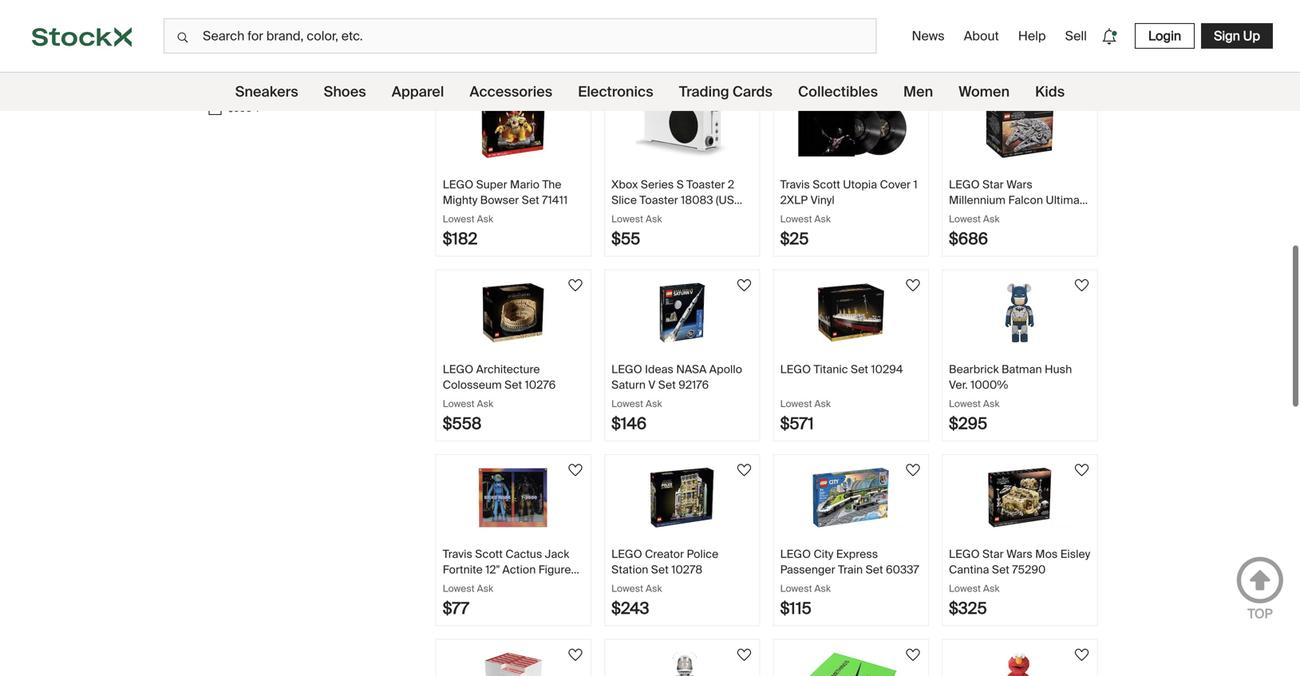 Task type: vqa. For each thing, say whether or not it's contained in the screenshot.


Task type: locate. For each thing, give the bounding box(es) containing it.
$77
[[443, 598, 469, 619]]

1 - from the top
[[254, 19, 258, 32]]

ask inside lego ideas nasa apollo saturn v set 92176 lowest ask $146
[[646, 398, 662, 410]]

lowest down 'saturn'
[[612, 398, 644, 410]]

$300 up $300 - $400
[[260, 19, 284, 32]]

set left '10294'
[[851, 362, 869, 377]]

$182
[[443, 229, 478, 249]]

xbox series s toaster 2 slice toaster  18083 (us plug)
[[612, 177, 735, 223]]

series left s at the right top of page
[[641, 177, 674, 192]]

kids link
[[1036, 73, 1065, 111]]

ask down millennium at the right top
[[984, 213, 1000, 225]]

scott up 12"
[[475, 547, 503, 562]]

- right $200
[[254, 19, 258, 32]]

0 vertical spatial $500
[[261, 61, 285, 73]]

star
[[983, 177, 1004, 192], [983, 547, 1004, 562]]

2 - from the top
[[254, 40, 258, 52]]

travis for set
[[443, 547, 473, 562]]

1 vertical spatial $300
[[228, 40, 252, 52]]

ask inside lego creator police station set 10278 lowest ask $243
[[646, 583, 662, 595]]

ask down station
[[646, 583, 662, 595]]

s
[[677, 177, 684, 192]]

lowest down 2xlp
[[781, 213, 813, 225]]

lego inside lego architecture colosseum set 10276 lowest ask $558
[[443, 362, 474, 377]]

1 horizontal spatial $400
[[260, 40, 285, 52]]

travis scott cactus jack fortnite 12" action figure duo set image
[[458, 468, 570, 528]]

$400 up $400 - $500 at the top left of page
[[260, 40, 285, 52]]

ask down 1000%
[[984, 398, 1000, 410]]

lowest up "$558"
[[443, 398, 475, 410]]

lego up passenger
[[781, 547, 811, 562]]

ask inside the lowest ask link
[[984, 28, 1000, 40]]

2 wars from the top
[[1007, 547, 1033, 562]]

series inside the xbox series s toaster 2 slice toaster  18083 (us plug)
[[641, 177, 674, 192]]

0 horizontal spatial $300
[[228, 40, 252, 52]]

travis for $25
[[781, 177, 810, 192]]

set down "express"
[[866, 562, 884, 577]]

lego for $146
[[612, 362, 643, 377]]

- for $200
[[254, 19, 258, 32]]

accessories link
[[470, 73, 553, 111]]

scott for set
[[475, 547, 503, 562]]

1 vertical spatial scott
[[475, 547, 503, 562]]

0 horizontal spatial $600
[[228, 102, 252, 115]]

0 vertical spatial series
[[664, 0, 698, 7]]

lego
[[781, 0, 811, 7], [443, 177, 474, 192], [949, 177, 980, 192], [443, 362, 474, 377], [612, 362, 643, 377], [781, 362, 811, 377], [612, 547, 643, 562], [781, 547, 811, 562], [949, 547, 980, 562]]

1 vertical spatial toaster
[[640, 193, 679, 207]]

lowest up "$115"
[[781, 583, 813, 595]]

1 vertical spatial travis
[[443, 547, 473, 562]]

1 horizontal spatial $600
[[261, 81, 285, 94]]

lego up millennium at the right top
[[949, 177, 980, 192]]

lego up mighty
[[443, 177, 474, 192]]

(us
[[716, 193, 735, 207]]

xbox series s toaster 2 slice toaster  18083 (us plug) image
[[627, 98, 739, 158]]

blind
[[693, 8, 719, 23]]

lego up cantina
[[949, 547, 980, 562]]

0 vertical spatial wars
[[1007, 177, 1033, 192]]

follow image for 75290
[[1073, 461, 1092, 480]]

bearbrick batman hush ver. 1000% image
[[964, 283, 1076, 343]]

sign up
[[1215, 28, 1261, 44]]

0 vertical spatial travis
[[781, 177, 810, 192]]

2 vertical spatial series
[[1000, 208, 1033, 223]]

passenger
[[781, 562, 836, 577]]

1 vertical spatial wars
[[1007, 547, 1033, 562]]

ask down passenger
[[815, 583, 831, 595]]

lego for $558
[[443, 362, 474, 377]]

series down falcon
[[1000, 208, 1033, 223]]

lowest inside the lego star wars mos eisley cantina set 75290 lowest ask $325
[[949, 583, 981, 595]]

travis inside travis scott utopia cover 1 2xlp vinyl lowest ask $25
[[781, 177, 810, 192]]

set down architecture
[[505, 378, 522, 392]]

men
[[904, 83, 934, 101]]

sign up button
[[1202, 23, 1274, 49]]

lego for $243
[[612, 547, 643, 562]]

- for $400
[[255, 61, 258, 73]]

wars inside lego star wars millennium falcon ultimate collector series set 75192
[[1007, 177, 1033, 192]]

series for plug)
[[641, 177, 674, 192]]

bearbrick inside bearbrick series 45 sealed case 100% (24 blind boxes) $130
[[612, 0, 662, 7]]

set inside the travis scott cactus jack fortnite 12" action figure duo set
[[467, 578, 484, 593]]

scott inside travis scott utopia cover 1 2xlp vinyl lowest ask $25
[[813, 177, 841, 192]]

roblox
[[443, 0, 479, 7]]

lego inside lego ideas nasa apollo saturn v set 92176 lowest ask $146
[[612, 362, 643, 377]]

sneakers
[[235, 83, 298, 101]]

ask down vinyl
[[815, 213, 831, 225]]

set inside lego architecture colosseum set 10276 lowest ask $558
[[505, 378, 522, 392]]

$300 - $400
[[228, 40, 285, 52]]

wars inside the lego star wars mos eisley cantina set 75290 lowest ask $325
[[1007, 547, 1033, 562]]

0 vertical spatial star
[[983, 177, 1004, 192]]

ver.
[[949, 378, 968, 392]]

mos
[[1036, 547, 1058, 562]]

- down '$200 - $300'
[[254, 40, 258, 52]]

set left 75290
[[992, 562, 1010, 577]]

$300 down $200
[[228, 40, 252, 52]]

star inside the lego star wars mos eisley cantina set 75290 lowest ask $325
[[983, 547, 1004, 562]]

follow image for $558
[[566, 276, 585, 295]]

follow image
[[566, 276, 585, 295], [735, 276, 754, 295], [735, 461, 754, 480], [1073, 461, 1092, 480]]

1 vertical spatial star
[[983, 547, 1004, 562]]

series for $130
[[664, 0, 698, 7]]

ask inside lowest ask $686
[[984, 213, 1000, 225]]

set down falcon
[[1035, 208, 1053, 223]]

ask down v
[[646, 398, 662, 410]]

0 horizontal spatial travis
[[443, 547, 473, 562]]

ask left help link
[[984, 28, 1000, 40]]

lowest inside lowest ask $571
[[781, 398, 813, 410]]

men link
[[904, 73, 934, 111]]

1 wars from the top
[[1007, 177, 1033, 192]]

0 vertical spatial $300
[[260, 19, 284, 32]]

ask
[[984, 28, 1000, 40], [477, 213, 494, 225], [646, 213, 662, 225], [815, 213, 831, 225], [984, 213, 1000, 225], [477, 398, 494, 410], [646, 398, 662, 410], [815, 398, 831, 410], [984, 398, 1000, 410], [477, 583, 494, 595], [646, 583, 662, 595], [815, 583, 831, 595], [984, 583, 1000, 595]]

lego up colosseum
[[443, 362, 474, 377]]

ask inside lowest ask $571
[[815, 398, 831, 410]]

bearbrick project mercury astronaut 100% & 400% set image
[[627, 653, 739, 676]]

lego technic bugatti chiron set 42083
[[781, 0, 894, 23]]

lego inside the lego star wars mos eisley cantina set 75290 lowest ask $325
[[949, 547, 980, 562]]

lowest down mighty
[[443, 213, 475, 225]]

eisley
[[1061, 547, 1091, 562]]

kaws sesame street uniqlo elmo plush toy red image
[[964, 653, 1076, 676]]

1 vertical spatial $600
[[228, 102, 252, 115]]

set inside the lego star wars mos eisley cantina set 75290 lowest ask $325
[[992, 562, 1010, 577]]

set down fortnite
[[467, 578, 484, 593]]

- down $400 - $500 at the top left of page
[[254, 81, 258, 94]]

- up '$500 - $600'
[[255, 61, 258, 73]]

lowest down cantina
[[949, 583, 981, 595]]

$115
[[781, 598, 812, 619]]

follow image
[[566, 91, 585, 110], [735, 91, 754, 110], [904, 91, 923, 110], [904, 276, 923, 295], [1073, 276, 1092, 295], [566, 461, 585, 480], [904, 461, 923, 480], [566, 646, 585, 665], [735, 646, 754, 665], [904, 646, 923, 665], [1073, 646, 1092, 665]]

Search... search field
[[164, 18, 877, 54]]

lego inside lego star wars millennium falcon ultimate collector series set 75192
[[949, 177, 980, 192]]

star inside lego star wars millennium falcon ultimate collector series set 75192
[[983, 177, 1004, 192]]

ask inside lego super mario the mighty bowser set 71411 lowest ask $182
[[477, 213, 494, 225]]

lego inside lego city express passenger train set 60337 lowest ask $115
[[781, 547, 811, 562]]

$243
[[612, 598, 650, 619]]

set down mario
[[522, 193, 540, 207]]

about link
[[958, 21, 1006, 51]]

cards
[[733, 83, 773, 101]]

ask down cantina
[[984, 583, 1000, 595]]

technic
[[814, 0, 855, 7]]

2 star from the top
[[983, 547, 1004, 562]]

1 horizontal spatial scott
[[813, 177, 841, 192]]

lego inside lego super mario the mighty bowser set 71411 lowest ask $182
[[443, 177, 474, 192]]

stockx logo link
[[0, 0, 164, 72]]

lowest ask link
[[943, 0, 1098, 71]]

plug)
[[612, 208, 638, 223]]

series up (24
[[664, 0, 698, 7]]

lowest down 'ver.' at bottom right
[[949, 398, 981, 410]]

collector
[[949, 208, 997, 223]]

lego up 'saturn'
[[612, 362, 643, 377]]

express
[[837, 547, 879, 562]]

1 horizontal spatial bearbrick
[[949, 362, 999, 377]]

travis inside the travis scott cactus jack fortnite 12" action figure duo set
[[443, 547, 473, 562]]

star up millennium at the right top
[[983, 177, 1004, 192]]

set right v
[[659, 378, 676, 392]]

2
[[728, 177, 735, 192]]

bearbrick up case
[[612, 0, 662, 7]]

$400
[[260, 40, 285, 52], [228, 61, 252, 73]]

lego city express passenger train set 60337 image
[[796, 468, 907, 528]]

3 - from the top
[[255, 61, 258, 73]]

scott
[[813, 177, 841, 192], [475, 547, 503, 562]]

lowest down fortnite
[[443, 583, 475, 595]]

1 vertical spatial bearbrick
[[949, 362, 999, 377]]

ask right plug) at top left
[[646, 213, 662, 225]]

star up cantina
[[983, 547, 1004, 562]]

scott up vinyl
[[813, 177, 841, 192]]

colosseum
[[443, 378, 502, 392]]

1 horizontal spatial $500
[[261, 61, 285, 73]]

lego inside lego creator police station set 10278 lowest ask $243
[[612, 547, 643, 562]]

toaster down s at the right top of page
[[640, 193, 679, 207]]

train
[[838, 562, 863, 577]]

ask down 12"
[[477, 583, 494, 595]]

60337
[[886, 562, 920, 577]]

$600 up +
[[261, 81, 285, 94]]

$600 left +
[[228, 102, 252, 115]]

plush
[[521, 8, 550, 23]]

$500 up sneakers
[[261, 61, 285, 73]]

lowest down station
[[612, 583, 644, 595]]

toaster up 18083
[[687, 177, 725, 192]]

set inside lego technic bugatti chiron set 42083
[[818, 8, 835, 23]]

lego creator police station set 10278 lowest ask $243
[[612, 547, 719, 619]]

follow image for ask
[[735, 461, 754, 480]]

scott inside the travis scott cactus jack fortnite 12" action figure duo set
[[475, 547, 503, 562]]

ask inside 'lowest ask $55'
[[646, 213, 662, 225]]

lowest up $571
[[781, 398, 813, 410]]

0 horizontal spatial $500
[[228, 81, 252, 94]]

$300
[[260, 19, 284, 32], [228, 40, 252, 52]]

2xlp
[[781, 193, 808, 207]]

supreme rotary hero sticker bricks stool side table red image
[[458, 653, 570, 676]]

lowest ask $686
[[949, 213, 1000, 249]]

1 horizontal spatial toaster
[[687, 177, 725, 192]]

travis up fortnite
[[443, 547, 473, 562]]

lego up station
[[612, 547, 643, 562]]

series inside bearbrick series 45 sealed case 100% (24 blind boxes) $130
[[664, 0, 698, 7]]

$56
[[443, 44, 472, 64]]

$686
[[949, 229, 989, 249]]

follow image for 92176
[[735, 276, 754, 295]]

1 star from the top
[[983, 177, 1004, 192]]

trading cards
[[679, 83, 773, 101]]

bearbrick inside bearbrick batman hush ver. 1000% lowest ask $295
[[949, 362, 999, 377]]

lowest inside 'lowest ask $55'
[[612, 213, 644, 225]]

$500
[[261, 61, 285, 73], [228, 81, 252, 94]]

lowest inside lowest ask $77
[[443, 583, 475, 595]]

lego star wars mos eisley cantina set 75290 image
[[964, 468, 1076, 528]]

apollo
[[710, 362, 743, 377]]

help
[[1019, 28, 1047, 44]]

0 vertical spatial $600
[[261, 81, 285, 94]]

set inside lego creator police station set 10278 lowest ask $243
[[651, 562, 669, 577]]

1 vertical spatial series
[[641, 177, 674, 192]]

ask inside travis scott utopia cover 1 2xlp vinyl lowest ask $25
[[815, 213, 831, 225]]

bugatti
[[857, 0, 894, 7]]

shoes link
[[324, 73, 366, 111]]

nasa
[[677, 362, 707, 377]]

0 horizontal spatial bearbrick
[[612, 0, 662, 7]]

lego up 'chiron'
[[781, 0, 811, 7]]

$500 up $600 +
[[228, 81, 252, 94]]

wars for millennium
[[1007, 177, 1033, 192]]

$400 down $300 - $400
[[228, 61, 252, 73]]

0 horizontal spatial $400
[[228, 61, 252, 73]]

4 - from the top
[[254, 81, 258, 94]]

1 vertical spatial $500
[[228, 81, 252, 94]]

lowest up the $686
[[949, 213, 981, 225]]

wars up falcon
[[1007, 177, 1033, 192]]

women link
[[959, 73, 1010, 111]]

travis up 2xlp
[[781, 177, 810, 192]]

sell link
[[1059, 21, 1094, 51]]

electronics link
[[578, 73, 654, 111]]

bearbrick up 1000%
[[949, 362, 999, 377]]

0 horizontal spatial scott
[[475, 547, 503, 562]]

ask down titanic
[[815, 398, 831, 410]]

travis scott utopia cover 1 2xlp vinyl image
[[796, 98, 907, 158]]

v
[[649, 378, 656, 392]]

lowest
[[949, 28, 981, 40], [443, 213, 475, 225], [612, 213, 644, 225], [781, 213, 813, 225], [949, 213, 981, 225], [443, 398, 475, 410], [612, 398, 644, 410], [781, 398, 813, 410], [949, 398, 981, 410], [443, 583, 475, 595], [612, 583, 644, 595], [781, 583, 813, 595], [949, 583, 981, 595]]

back to top image
[[1237, 557, 1285, 604]]

set down creator
[[651, 562, 669, 577]]

ask down colosseum
[[477, 398, 494, 410]]

up
[[1244, 28, 1261, 44]]

set down technic
[[818, 8, 835, 23]]

roblox blox fruits deluxe mystery 8 inch plush
[[443, 0, 575, 23]]

set inside lego ideas nasa apollo saturn v set 92176 lowest ask $146
[[659, 378, 676, 392]]

0 vertical spatial scott
[[813, 177, 841, 192]]

1 horizontal spatial travis
[[781, 177, 810, 192]]

1 horizontal spatial $300
[[260, 19, 284, 32]]

wars up 75290
[[1007, 547, 1033, 562]]

vinyl
[[811, 193, 835, 207]]

ask down bowser
[[477, 213, 494, 225]]

lowest down slice in the left of the page
[[612, 213, 644, 225]]

toaster
[[687, 177, 725, 192], [640, 193, 679, 207]]

0 vertical spatial toaster
[[687, 177, 725, 192]]

0 vertical spatial bearbrick
[[612, 0, 662, 7]]

0 vertical spatial $400
[[260, 40, 285, 52]]

login button
[[1135, 23, 1195, 49]]



Task type: describe. For each thing, give the bounding box(es) containing it.
- for $300
[[254, 40, 258, 52]]

10276
[[525, 378, 556, 392]]

super
[[476, 177, 508, 192]]

cover
[[880, 177, 911, 192]]

lowest ask $55
[[612, 213, 662, 249]]

accessories
[[470, 83, 553, 101]]

sign
[[1215, 28, 1241, 44]]

45
[[700, 0, 714, 7]]

ask inside the lego star wars mos eisley cantina set 75290 lowest ask $325
[[984, 583, 1000, 595]]

police
[[687, 547, 719, 562]]

lego ideas nasa apollo saturn v set 92176 lowest ask $146
[[612, 362, 743, 434]]

hush
[[1045, 362, 1073, 377]]

ask inside lego city express passenger train set 60337 lowest ask $115
[[815, 583, 831, 595]]

bearbrick for blind
[[612, 0, 662, 7]]

$325
[[949, 598, 988, 619]]

top
[[1248, 606, 1273, 622]]

+
[[254, 102, 261, 115]]

news link
[[906, 21, 952, 51]]

lowest inside bearbrick batman hush ver. 1000% lowest ask $295
[[949, 398, 981, 410]]

saturn
[[612, 378, 646, 392]]

mighty
[[443, 193, 478, 207]]

bearbrick batman hush ver. 1000% lowest ask $295
[[949, 362, 1073, 434]]

10294
[[872, 362, 904, 377]]

sell
[[1066, 28, 1088, 44]]

help link
[[1012, 21, 1053, 51]]

case
[[612, 8, 639, 23]]

lego super mario the mighty bowser set 71411 image
[[458, 98, 570, 158]]

collectibles
[[798, 83, 878, 101]]

1
[[914, 177, 918, 192]]

lowest inside travis scott utopia cover 1 2xlp vinyl lowest ask $25
[[781, 213, 813, 225]]

lego for $182
[[443, 177, 474, 192]]

set inside lego super mario the mighty bowser set 71411 lowest ask $182
[[522, 193, 540, 207]]

chiron
[[781, 8, 815, 23]]

$295
[[949, 414, 988, 434]]

$130
[[612, 44, 647, 64]]

lego star wars millennium falcon ultimate collector series set 75192 image
[[964, 98, 1076, 158]]

lego for $325
[[949, 547, 980, 562]]

lowest inside lego ideas nasa apollo saturn v set 92176 lowest ask $146
[[612, 398, 644, 410]]

travis scott cactus jack fortnite 12" action figure duo set
[[443, 547, 571, 593]]

lego creator police station set 10278 image
[[627, 468, 739, 528]]

lego star wars mos eisley cantina set 75290 lowest ask $325
[[949, 547, 1091, 619]]

city
[[814, 547, 834, 562]]

1 vertical spatial $400
[[228, 61, 252, 73]]

wars for mos
[[1007, 547, 1033, 562]]

star for set
[[983, 547, 1004, 562]]

$558
[[443, 414, 482, 434]]

series inside lego star wars millennium falcon ultimate collector series set 75192
[[1000, 208, 1033, 223]]

cantina
[[949, 562, 990, 577]]

trading
[[679, 83, 730, 101]]

women
[[959, 83, 1010, 101]]

electronics
[[578, 83, 654, 101]]

scott for $25
[[813, 177, 841, 192]]

lego architecture colosseum set 10276 image
[[458, 283, 570, 343]]

lowest inside lego creator police station set 10278 lowest ask $243
[[612, 583, 644, 595]]

titanic
[[814, 362, 849, 377]]

lego architecture colosseum set 10276 lowest ask $558
[[443, 362, 556, 434]]

75290
[[1013, 562, 1046, 577]]

lowest right news
[[949, 28, 981, 40]]

station
[[612, 562, 649, 577]]

bowser
[[480, 193, 519, 207]]

lego titanic set 10294 image
[[796, 283, 907, 343]]

18083
[[681, 193, 714, 207]]

notification unread icon image
[[1099, 25, 1121, 48]]

star for collector
[[983, 177, 1004, 192]]

lego ideas nasa apollo saturn v set 92176 image
[[627, 283, 739, 343]]

bearbrick series 45 sealed case 100% (24 blind boxes) $130
[[612, 0, 753, 64]]

$600 +
[[228, 102, 261, 115]]

trading cards link
[[679, 73, 773, 111]]

ask inside lowest ask $77
[[477, 583, 494, 595]]

set inside lego star wars millennium falcon ultimate collector series set 75192
[[1035, 208, 1053, 223]]

apparel link
[[392, 73, 444, 111]]

- for $500
[[254, 81, 258, 94]]

utopia
[[843, 177, 878, 192]]

jack
[[545, 547, 570, 562]]

collectibles link
[[798, 73, 878, 111]]

product category switcher element
[[0, 73, 1301, 111]]

blox
[[482, 0, 504, 7]]

$200
[[228, 19, 252, 32]]

lowest ask
[[949, 28, 1000, 40]]

$146
[[612, 414, 647, 434]]

$306
[[781, 44, 820, 64]]

10278
[[672, 562, 703, 577]]

$571
[[781, 414, 814, 434]]

architecture
[[476, 362, 540, 377]]

ask inside lego architecture colosseum set 10276 lowest ask $558
[[477, 398, 494, 410]]

slice
[[612, 193, 637, 207]]

lego for $115
[[781, 547, 811, 562]]

virgil abloh x nike icons "the ten" something's off book image
[[796, 653, 907, 676]]

92176
[[679, 378, 709, 392]]

bearbrick for $295
[[949, 362, 999, 377]]

figure
[[539, 562, 571, 577]]

(24
[[674, 8, 691, 23]]

8
[[486, 8, 493, 23]]

ultimate
[[1046, 193, 1090, 207]]

duo
[[443, 578, 464, 593]]

lego left titanic
[[781, 362, 811, 377]]

sneakers link
[[235, 73, 298, 111]]

lego star wars millennium falcon ultimate collector series set 75192
[[949, 177, 1090, 223]]

$25
[[781, 229, 809, 249]]

ask inside bearbrick batman hush ver. 1000% lowest ask $295
[[984, 398, 1000, 410]]

lego inside lego technic bugatti chiron set 42083
[[781, 0, 811, 7]]

lego city express passenger train set 60337 lowest ask $115
[[781, 547, 920, 619]]

0 horizontal spatial toaster
[[640, 193, 679, 207]]

lowest inside lego super mario the mighty bowser set 71411 lowest ask $182
[[443, 213, 475, 225]]

action
[[503, 562, 536, 577]]

shoes
[[324, 83, 366, 101]]

stockx logo image
[[32, 27, 132, 47]]

lowest inside lego architecture colosseum set 10276 lowest ask $558
[[443, 398, 475, 410]]

deluxe
[[539, 0, 575, 7]]

kids
[[1036, 83, 1065, 101]]

fortnite
[[443, 562, 483, 577]]

apparel
[[392, 83, 444, 101]]

lowest inside lego city express passenger train set 60337 lowest ask $115
[[781, 583, 813, 595]]

creator
[[645, 547, 684, 562]]

inch
[[496, 8, 518, 23]]

set inside lego city express passenger train set 60337 lowest ask $115
[[866, 562, 884, 577]]

71411
[[542, 193, 568, 207]]

boxes)
[[612, 23, 647, 38]]

lowest inside lowest ask $686
[[949, 213, 981, 225]]



